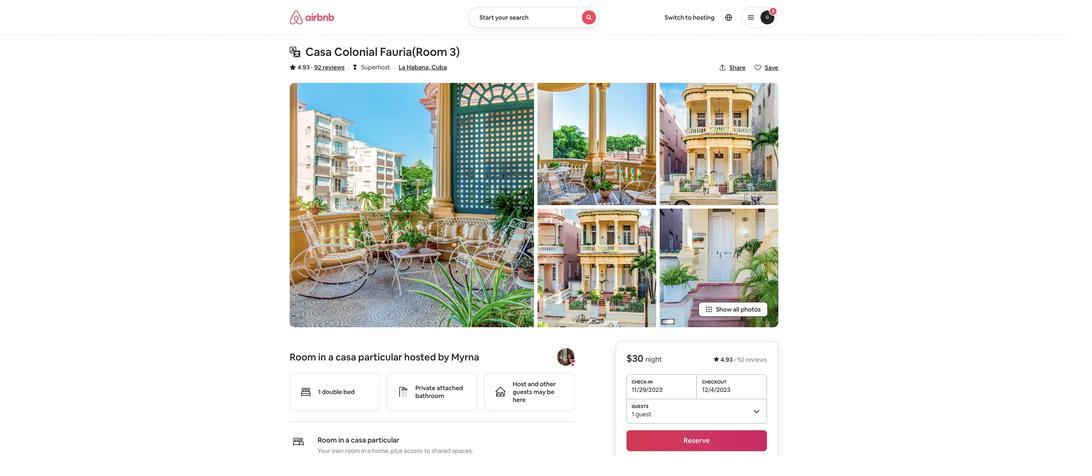 Task type: vqa. For each thing, say whether or not it's contained in the screenshot.
Casa Colonial Fauria(Room 3) image 1
yes



Task type: locate. For each thing, give the bounding box(es) containing it.
in up "double"
[[318, 351, 326, 363]]

share button
[[716, 60, 750, 75]]

0 vertical spatial 4.93
[[298, 63, 310, 71]]

1 vertical spatial a
[[346, 436, 350, 445]]

1 left guest
[[632, 410, 635, 418]]

switch to hosting
[[665, 14, 715, 21]]

$30
[[627, 352, 644, 365]]

a
[[328, 351, 334, 363], [346, 436, 350, 445], [368, 447, 371, 455]]

shared
[[432, 447, 451, 455]]

0 vertical spatial room
[[290, 351, 316, 363]]

2 horizontal spatial a
[[368, 447, 371, 455]]

1 horizontal spatial in
[[339, 436, 344, 445]]

casa up 'room'
[[351, 436, 366, 445]]

a for room in a casa particular your own room in a home, plus access to shared spaces.
[[346, 436, 350, 445]]

1 vertical spatial particular
[[368, 436, 400, 445]]

casa
[[306, 45, 332, 59]]

casa
[[336, 351, 356, 363], [351, 436, 366, 445]]

1 guest button
[[627, 399, 768, 423]]

1 horizontal spatial 1
[[632, 410, 635, 418]]

0 horizontal spatial 1
[[318, 388, 321, 396]]

0 vertical spatial a
[[328, 351, 334, 363]]

0 horizontal spatial room
[[290, 351, 316, 363]]

night
[[646, 355, 662, 364]]

to
[[686, 14, 692, 21], [425, 447, 431, 455]]

particular up home,
[[368, 436, 400, 445]]

photos
[[741, 306, 761, 313]]

a left home,
[[368, 447, 371, 455]]

particular left hosted
[[358, 351, 402, 363]]

1
[[318, 388, 321, 396], [632, 410, 635, 418]]

0 vertical spatial to
[[686, 14, 692, 21]]

1 vertical spatial 4.93
[[721, 356, 733, 364]]

0 vertical spatial 1
[[318, 388, 321, 396]]

in
[[318, 351, 326, 363], [339, 436, 344, 445], [362, 447, 366, 455]]

la
[[399, 63, 406, 71]]

hosting
[[693, 14, 715, 21]]

attached
[[437, 384, 463, 392]]

1 vertical spatial to
[[425, 447, 431, 455]]

particular for hosted
[[358, 351, 402, 363]]

92
[[315, 63, 322, 71], [738, 356, 745, 364]]

1 vertical spatial 92
[[738, 356, 745, 364]]

2 button
[[741, 7, 779, 28]]

myrna image
[[558, 348, 575, 366]]

room inside room in a casa particular your own room in a home, plus access to shared spaces.
[[318, 436, 337, 445]]

a up 'room'
[[346, 436, 350, 445]]

1 horizontal spatial 4.93
[[721, 356, 733, 364]]

cuba
[[432, 63, 447, 71]]

1 left "double"
[[318, 388, 321, 396]]

may
[[534, 388, 546, 396]]

entrada image
[[660, 209, 779, 327]]

hosted
[[405, 351, 436, 363]]

your
[[318, 447, 331, 455]]

room
[[290, 351, 316, 363], [318, 436, 337, 445]]

0 vertical spatial particular
[[358, 351, 402, 363]]

0 horizontal spatial in
[[318, 351, 326, 363]]

4.93 · 92 reviews down casa
[[298, 63, 345, 71]]

casa colonial fauria(room 3) image 1 image
[[290, 83, 534, 327]]

casa up bed
[[336, 351, 356, 363]]

12/4/2023
[[703, 386, 731, 394]]

1 horizontal spatial room
[[318, 436, 337, 445]]

in for room in a casa particular your own room in a home, plus access to shared spaces.
[[339, 436, 344, 445]]

to inside profile element
[[686, 14, 692, 21]]

1 horizontal spatial 92
[[738, 356, 745, 364]]

myrna is a superhost. image
[[570, 360, 577, 367]]

2 horizontal spatial in
[[362, 447, 366, 455]]

in right 'room'
[[362, 447, 366, 455]]

0 vertical spatial 92
[[315, 63, 322, 71]]

1 inside dropdown button
[[632, 410, 635, 418]]

0 horizontal spatial 92
[[315, 63, 322, 71]]

1 horizontal spatial a
[[346, 436, 350, 445]]

show all photos button
[[699, 302, 768, 317]]

access
[[404, 447, 423, 455]]

Start your search search field
[[469, 7, 600, 28]]

fachada de la casa image
[[660, 83, 779, 205]]

in up the own
[[339, 436, 344, 445]]

casa inside room in a casa particular your own room in a home, plus access to shared spaces.
[[351, 436, 366, 445]]

4.93
[[298, 63, 310, 71], [721, 356, 733, 364]]

reserve button
[[627, 430, 768, 451]]

0 horizontal spatial a
[[328, 351, 334, 363]]

4.93 up 12/4/2023
[[721, 356, 733, 364]]

4.93 · 92 reviews
[[298, 63, 345, 71], [721, 356, 768, 364]]

in for room in a casa particular hosted by myrna
[[318, 351, 326, 363]]

myrna image
[[558, 348, 575, 366]]

switch
[[665, 14, 685, 21]]

to inside room in a casa particular your own room in a home, plus access to shared spaces.
[[425, 447, 431, 455]]

by
[[438, 351, 449, 363]]

home,
[[372, 447, 390, 455]]

0 horizontal spatial 4.93 · 92 reviews
[[298, 63, 345, 71]]

particular
[[358, 351, 402, 363], [368, 436, 400, 445]]

bathroom
[[416, 392, 444, 400]]

1 vertical spatial 4.93 · 92 reviews
[[721, 356, 768, 364]]

2 vertical spatial a
[[368, 447, 371, 455]]

a for room in a casa particular hosted by myrna
[[328, 351, 334, 363]]

1 horizontal spatial reviews
[[746, 356, 768, 364]]

start your search
[[480, 14, 529, 21]]

4.93 down automatically translated title: casa colonial fauria(room 3) image
[[298, 63, 310, 71]]

show
[[716, 306, 732, 313]]

guests
[[513, 388, 533, 396]]

4.93 · 92 reviews up 12/4/2023
[[721, 356, 768, 364]]

to right access
[[425, 447, 431, 455]]

la habana, cuba button
[[399, 62, 447, 72]]

room in a casa particular your own room in a home, plus access to shared spaces.
[[318, 436, 473, 455]]

0 vertical spatial casa
[[336, 351, 356, 363]]

0 vertical spatial in
[[318, 351, 326, 363]]

0 horizontal spatial to
[[425, 447, 431, 455]]

0 vertical spatial 4.93 · 92 reviews
[[298, 63, 345, 71]]

·
[[311, 63, 313, 71], [348, 63, 350, 72], [394, 63, 395, 72], [735, 356, 736, 364]]

1 vertical spatial casa
[[351, 436, 366, 445]]

to right switch
[[686, 14, 692, 21]]

bed
[[344, 388, 355, 396]]

room for room in a casa particular hosted by myrna
[[290, 351, 316, 363]]

0 vertical spatial reviews
[[323, 63, 345, 71]]

1 vertical spatial room
[[318, 436, 337, 445]]

your
[[496, 14, 509, 21]]

2 vertical spatial in
[[362, 447, 366, 455]]

other
[[540, 380, 556, 388]]

colonial
[[334, 45, 378, 59]]

1 for 1 double bed
[[318, 388, 321, 396]]

own
[[332, 447, 344, 455]]

particular inside room in a casa particular your own room in a home, plus access to shared spaces.
[[368, 436, 400, 445]]

1 horizontal spatial to
[[686, 14, 692, 21]]

a up "double"
[[328, 351, 334, 363]]

󰀃
[[354, 63, 357, 71]]

1 vertical spatial in
[[339, 436, 344, 445]]

reviews
[[323, 63, 345, 71], [746, 356, 768, 364]]

1 vertical spatial 1
[[632, 410, 635, 418]]



Task type: describe. For each thing, give the bounding box(es) containing it.
2
[[772, 8, 775, 14]]

private attached bathroom
[[416, 384, 463, 400]]

casa colonial fauria(room 3)
[[306, 45, 460, 59]]

92 reviews button
[[315, 63, 345, 72]]

casa for your
[[351, 436, 366, 445]]

host
[[513, 380, 527, 388]]

automatically translated title: casa colonial fauria(room 3) image
[[290, 47, 300, 57]]

casa colonial fauria(room 3) image 2 image
[[538, 83, 657, 205]]

fauria(room
[[380, 45, 447, 59]]

11/29/2023
[[632, 386, 663, 394]]

here
[[513, 396, 526, 404]]

myrna
[[452, 351, 480, 363]]

0 horizontal spatial reviews
[[323, 63, 345, 71]]

switch to hosting link
[[660, 8, 720, 27]]

private
[[416, 384, 436, 392]]

profile element
[[610, 0, 779, 35]]

save
[[765, 64, 779, 72]]

room in a casa particular hosted by myrna
[[290, 351, 480, 363]]

· la habana, cuba
[[394, 63, 447, 72]]

guest
[[636, 410, 652, 418]]

share
[[730, 64, 746, 72]]

save button
[[751, 60, 782, 75]]

plus
[[391, 447, 403, 455]]

1 double bed
[[318, 388, 355, 396]]

show all photos
[[716, 306, 761, 313]]

habana,
[[407, 63, 431, 71]]

start your search button
[[469, 7, 600, 28]]

room for room in a casa particular your own room in a home, plus access to shared spaces.
[[318, 436, 337, 445]]

superhost
[[361, 63, 390, 71]]

be
[[547, 388, 555, 396]]

particular for your
[[368, 436, 400, 445]]

double
[[322, 388, 342, 396]]

start
[[480, 14, 494, 21]]

search
[[510, 14, 529, 21]]

host and other guests may be here
[[513, 380, 556, 404]]

all
[[733, 306, 740, 313]]

3)
[[450, 45, 460, 59]]

spaces.
[[452, 447, 473, 455]]

room
[[345, 447, 360, 455]]

0 horizontal spatial 4.93
[[298, 63, 310, 71]]

1 guest
[[632, 410, 652, 418]]

casa colonial fauria(room 3) image 3 image
[[538, 209, 657, 327]]

$30 night
[[627, 352, 662, 365]]

1 for 1 guest
[[632, 410, 635, 418]]

1 horizontal spatial 4.93 · 92 reviews
[[721, 356, 768, 364]]

casa for hosted
[[336, 351, 356, 363]]

and
[[528, 380, 539, 388]]

1 vertical spatial reviews
[[746, 356, 768, 364]]

reserve
[[684, 436, 710, 445]]



